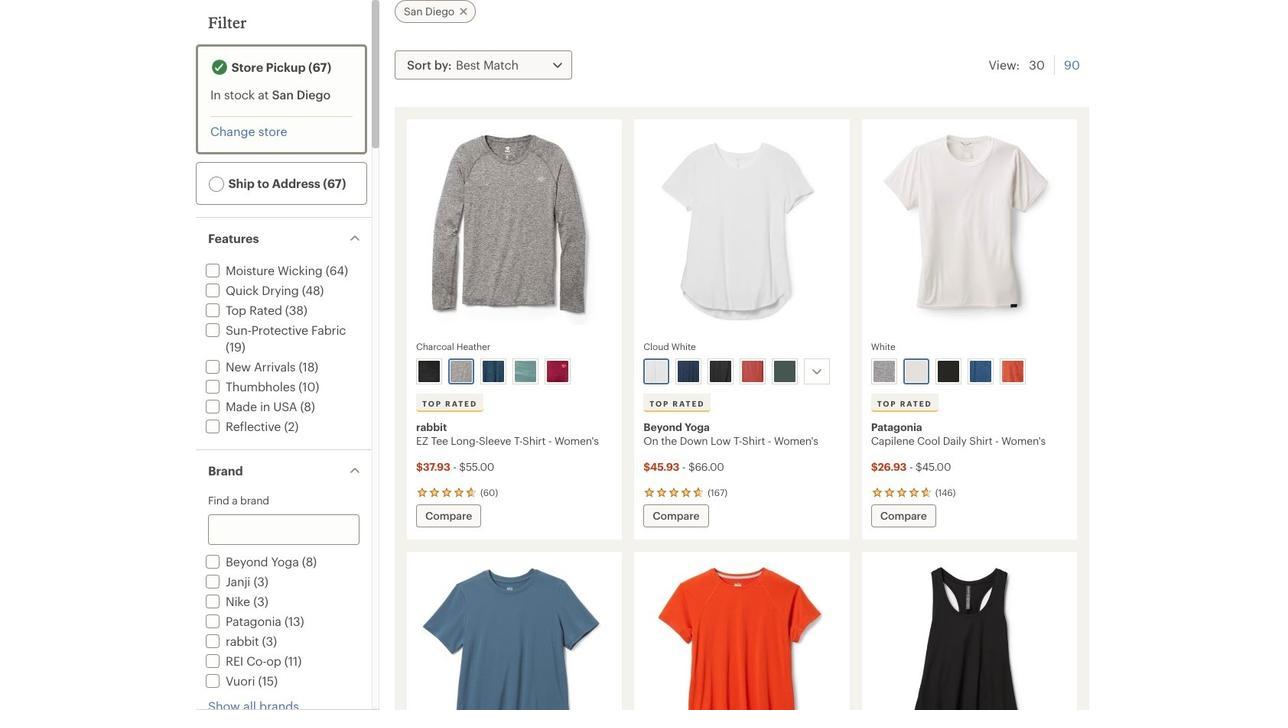 Task type: describe. For each thing, give the bounding box(es) containing it.
1 black image from the left
[[418, 361, 440, 383]]

feather grey image
[[873, 361, 895, 383]]

viking blue/navy blue x-dye image
[[970, 361, 991, 383]]

berry rose heather image
[[742, 361, 764, 383]]

expand color swatches image
[[808, 363, 826, 381]]

beyond yoga on the down low t-shirt - women's 0 image
[[644, 129, 841, 331]]

eclipse heather image
[[483, 361, 504, 383]]

storm heather image
[[774, 361, 796, 383]]

white image
[[906, 361, 927, 383]]

vivacious image
[[547, 361, 568, 383]]

charcoal heather image
[[451, 361, 472, 383]]

group for rabbit ez tee long-sleeve t-shirt - women's 0 image
[[413, 356, 615, 388]]

group for beyond yoga on the down low t-shirt - women's 0 image
[[641, 356, 843, 388]]

rabbit ez tee long-sleeve t-shirt - women's 0 image
[[416, 129, 613, 331]]



Task type: vqa. For each thing, say whether or not it's contained in the screenshot.
Ship to Address (508)
no



Task type: locate. For each thing, give the bounding box(es) containing it.
cloud white image
[[646, 361, 667, 383]]

black image
[[418, 361, 440, 383], [938, 361, 959, 383]]

black image right white image
[[938, 361, 959, 383]]

add filter: ship to address (67) image
[[209, 176, 224, 192]]

group
[[413, 356, 615, 388], [641, 356, 843, 388], [868, 356, 1070, 388]]

rei co-op active pursuits t-shirt - women's 0 image
[[416, 562, 613, 711]]

0 horizontal spatial black image
[[418, 361, 440, 383]]

nocturnal navy image
[[678, 361, 700, 383]]

1 horizontal spatial black image
[[938, 361, 959, 383]]

darkest night image
[[710, 361, 732, 383]]

3 group from the left
[[868, 356, 1070, 388]]

None text field
[[208, 515, 360, 546]]

group for the patagonia capilene cool daily shirt - women's 0 image
[[868, 356, 1070, 388]]

2 horizontal spatial group
[[868, 356, 1070, 388]]

2 black image from the left
[[938, 361, 959, 383]]

1 group from the left
[[413, 356, 615, 388]]

1 horizontal spatial group
[[641, 356, 843, 388]]

rei co-op swiftland running t-shirt - women's 0 image
[[644, 562, 841, 711]]

pimento red/coho coral x-dye image
[[1002, 361, 1023, 383]]

0 horizontal spatial group
[[413, 356, 615, 388]]

black image left charcoal heather icon
[[418, 361, 440, 383]]

patagonia capilene cool daily shirt - women's 0 image
[[871, 129, 1068, 331]]

2 group from the left
[[641, 356, 843, 388]]

oil teal image
[[515, 361, 536, 383]]



